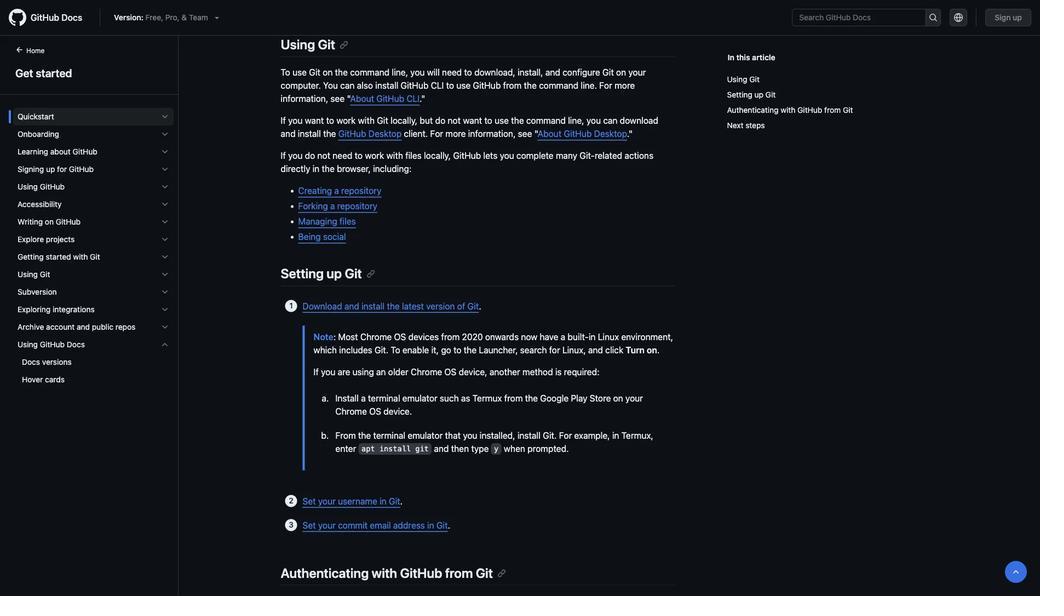 Task type: describe. For each thing, give the bounding box(es) containing it.
github up browser,
[[338, 129, 366, 139]]

in inside the from the terminal emulator that you installed, install git. for example, in termux, enter
[[613, 430, 619, 440]]

in inside : most chrome os devices from 2020 onwards now have a built-in linux environment, which includes git. to enable it, go to the launcher, search for linux, and click
[[589, 331, 596, 342]]

and down the that
[[434, 443, 449, 454]]

next steps link
[[727, 118, 934, 133]]

to inside : most chrome os devices from 2020 onwards now have a built-in linux environment, which includes git. to enable it, go to the launcher, search for linux, and click
[[454, 345, 462, 355]]

in up email
[[380, 496, 387, 506]]

you right lets
[[500, 151, 514, 161]]

exploring integrations button
[[13, 301, 174, 318]]

1 vertical spatial information,
[[468, 129, 516, 139]]

0 horizontal spatial for
[[430, 129, 443, 139]]

on inside dropdown button
[[45, 217, 54, 226]]

for inside to use git on the command line, you will need to download, install, and configure git on your computer. you can also install github cli to use github from the command line. for more information, see "
[[600, 80, 613, 91]]

email
[[370, 520, 391, 530]]

if you want to work with git locally, but do not want to use the command line, you can download and install the
[[281, 115, 659, 139]]

to up github desktop client.  for more information, see " about github desktop ."
[[485, 115, 493, 126]]

scroll to top image
[[1012, 568, 1021, 576]]

github up git-
[[564, 129, 592, 139]]

sign up
[[995, 13, 1022, 22]]

that
[[445, 430, 461, 440]]

article
[[752, 53, 776, 62]]

including:
[[373, 164, 412, 174]]

forking
[[298, 201, 328, 211]]

the inside the from the terminal emulator that you installed, install git. for example, in termux, enter
[[358, 430, 371, 440]]

sc 9kayk9 0 image for using git
[[161, 270, 169, 279]]

1 vertical spatial setting up git link
[[281, 266, 375, 281]]

the left github desktop link
[[323, 129, 336, 139]]

with inside if you want to work with git locally, but do not want to use the command line, you can download and install the
[[358, 115, 375, 126]]

sc 9kayk9 0 image for learning about github
[[161, 147, 169, 156]]

explore projects
[[18, 235, 75, 244]]

set for set your username in git
[[303, 496, 316, 506]]

os inside : most chrome os devices from 2020 onwards now have a built-in linux environment, which includes git. to enable it, go to the launcher, search for linux, and click
[[394, 331, 406, 342]]

a up managing files link in the top left of the page
[[330, 201, 335, 211]]

turn
[[626, 345, 645, 355]]

1 vertical spatial command
[[539, 80, 579, 91]]

home link
[[11, 45, 62, 56]]

signing up for github button
[[13, 161, 174, 178]]

computer.
[[281, 80, 321, 91]]

files inside if you do not need to work with files locally, github lets you complete many git-related actions directly in the browser, including:
[[406, 151, 422, 161]]

to left download,
[[464, 67, 472, 78]]

0 vertical spatial repository
[[341, 186, 382, 196]]

cards
[[45, 375, 65, 384]]

which
[[314, 345, 337, 355]]

turn on .
[[626, 345, 660, 355]]

sc 9kayk9 0 image for using github docs
[[161, 340, 169, 349]]

. right address
[[448, 520, 450, 530]]

built-
[[568, 331, 589, 342]]

with down email
[[372, 565, 397, 580]]

install inside the from the terminal emulator that you installed, install git. for example, in termux, enter
[[518, 430, 541, 440]]

in inside if you do not need to work with files locally, github lets you complete many git-related actions directly in the browser, including:
[[313, 164, 320, 174]]

home
[[26, 47, 45, 54]]

1 horizontal spatial authenticating with github from git link
[[727, 102, 934, 118]]

will
[[427, 67, 440, 78]]

hover cards
[[22, 375, 65, 384]]

do inside if you do not need to work with files locally, github lets you complete many git-related actions directly in the browser, including:
[[305, 151, 315, 161]]

github down will
[[401, 80, 429, 91]]

0 horizontal spatial more
[[446, 129, 466, 139]]

using github button
[[13, 178, 174, 196]]

getting
[[18, 252, 44, 261]]

to use git on the command line, you will need to download, install, and configure git on your computer. you can also install github cli to use github from the command line. for more information, see "
[[281, 67, 646, 104]]

1 vertical spatial chrome
[[411, 367, 442, 377]]

using github docs element containing using github docs
[[9, 336, 178, 388]]

started for getting
[[46, 252, 71, 261]]

to down you
[[326, 115, 334, 126]]

quickstart element
[[9, 108, 178, 125]]

example,
[[575, 430, 610, 440]]

and right download
[[345, 301, 359, 311]]

. right of
[[479, 301, 481, 311]]

quickstart button
[[13, 108, 174, 125]]

apt
[[362, 445, 375, 453]]

username
[[338, 496, 377, 506]]

termux
[[473, 393, 502, 403]]

chrome inside install a terminal emulator such as termux from the google play store on your chrome os device.
[[336, 406, 367, 416]]

get started link
[[13, 65, 165, 81]]

on up you
[[323, 67, 333, 78]]

archive account and public repos
[[18, 322, 136, 332]]

social
[[323, 232, 346, 242]]

2 desktop from the left
[[594, 129, 627, 139]]

github docs link
[[9, 9, 91, 26]]

on down environment,
[[647, 345, 657, 355]]

then
[[451, 443, 469, 454]]

with inside dropdown button
[[73, 252, 88, 261]]

git
[[415, 445, 429, 453]]

need inside if you do not need to work with files locally, github lets you complete many git-related actions directly in the browser, including:
[[333, 151, 353, 161]]

sc 9kayk9 0 image for signing up for github
[[161, 165, 169, 174]]

creating a repository forking a repository managing files being social
[[298, 186, 382, 242]]

1 want from the left
[[305, 115, 324, 126]]

using for using git dropdown button
[[18, 270, 38, 279]]

of
[[457, 301, 465, 311]]

termux,
[[622, 430, 654, 440]]

subversion
[[18, 287, 57, 296]]

required:
[[564, 367, 600, 377]]

and inside to use git on the command line, you will need to download, install, and configure git on your computer. you can also install github cli to use github from the command line. for more information, see "
[[546, 67, 560, 78]]

emulator for such
[[403, 393, 438, 403]]

can inside to use git on the command line, you will need to download, install, and configure git on your computer. you can also install github cli to use github from the command line. for more information, see "
[[340, 80, 355, 91]]

device,
[[459, 367, 487, 377]]

a inside install a terminal emulator such as termux from the google play store on your chrome os device.
[[361, 393, 366, 403]]

git-
[[580, 151, 595, 161]]

go
[[441, 345, 451, 355]]

using git inside dropdown button
[[18, 270, 50, 279]]

projects
[[46, 235, 75, 244]]

0 vertical spatial authenticating
[[727, 105, 779, 115]]

have
[[540, 331, 559, 342]]

a inside : most chrome os devices from 2020 onwards now have a built-in linux environment, which includes git. to enable it, go to the launcher, search for linux, and click
[[561, 331, 566, 342]]

you left are
[[321, 367, 336, 377]]

sc 9kayk9 0 image for using github
[[161, 182, 169, 191]]

if for if you want to work with git locally, but do not want to use the command line, you can download and install the
[[281, 115, 286, 126]]

set your username in git link
[[303, 496, 400, 506]]

up right sign
[[1013, 13, 1022, 22]]

using github docs
[[18, 340, 85, 349]]

for inside : most chrome os devices from 2020 onwards now have a built-in linux environment, which includes git. to enable it, go to the launcher, search for linux, and click
[[549, 345, 560, 355]]

0 vertical spatial command
[[350, 67, 390, 78]]

onwards
[[485, 331, 519, 342]]

launcher,
[[479, 345, 518, 355]]

sc 9kayk9 0 image for archive account and public repos
[[161, 323, 169, 332]]

1 vertical spatial "
[[535, 129, 538, 139]]

your inside install a terminal emulator such as termux from the google play store on your chrome os device.
[[626, 393, 643, 403]]

from inside install a terminal emulator such as termux from the google play store on your chrome os device.
[[504, 393, 523, 403]]

the up you
[[335, 67, 348, 78]]

your inside to use git on the command line, you will need to download, install, and configure git on your computer. you can also install github cli to use github from the command line. for more information, see "
[[629, 67, 646, 78]]

0 horizontal spatial about
[[350, 94, 374, 104]]

1 horizontal spatial using git
[[281, 37, 335, 52]]

account
[[46, 322, 75, 332]]

writing
[[18, 217, 43, 226]]

about github cli link
[[350, 94, 420, 104]]

being
[[298, 232, 321, 242]]

now
[[521, 331, 538, 342]]

apt install git and then type y when prompted.
[[362, 443, 569, 454]]

repos
[[116, 322, 136, 332]]

public
[[92, 322, 113, 332]]

learning
[[18, 147, 48, 156]]

if you do not need to work with files locally, github lets you complete many git-related actions directly in the browser, including:
[[281, 151, 654, 174]]

sc 9kayk9 0 image for explore projects
[[161, 235, 169, 244]]

can inside if you want to work with git locally, but do not want to use the command line, you can download and install the
[[603, 115, 618, 126]]

if for if you do not need to work with files locally, github lets you complete many git-related actions directly in the browser, including:
[[281, 151, 286, 161]]

older
[[388, 367, 409, 377]]

0 horizontal spatial ."
[[420, 94, 425, 104]]

your left commit
[[318, 520, 336, 530]]

docs versions
[[22, 358, 72, 367]]

docs inside using github docs dropdown button
[[67, 340, 85, 349]]

github up github desktop link
[[377, 94, 404, 104]]

0 vertical spatial authenticating with github from git
[[727, 105, 853, 115]]

install left latest
[[362, 301, 385, 311]]

command inside if you want to work with git locally, but do not want to use the command line, you can download and install the
[[526, 115, 566, 126]]

team
[[189, 13, 208, 22]]

you
[[323, 80, 338, 91]]

for inside the from the terminal emulator that you installed, install git. for example, in termux, enter
[[559, 430, 572, 440]]

docs versions link
[[13, 353, 174, 371]]

github up versions
[[40, 340, 65, 349]]

the inside install a terminal emulator such as termux from the google play store on your chrome os device.
[[525, 393, 538, 403]]

1 horizontal spatial setting
[[727, 90, 753, 99]]

started for get
[[36, 66, 72, 79]]

installed,
[[480, 430, 515, 440]]

1 vertical spatial authenticating
[[281, 565, 369, 580]]

do inside if you want to work with git locally, but do not want to use the command line, you can download and install the
[[435, 115, 446, 126]]

github inside dropdown button
[[56, 217, 81, 226]]

0 vertical spatial use
[[293, 67, 307, 78]]

you up about github desktop link on the top
[[587, 115, 601, 126]]

sc 9kayk9 0 image for getting started with git
[[161, 253, 169, 261]]

environment,
[[622, 331, 673, 342]]

0 horizontal spatial authenticating with github from git
[[281, 565, 493, 580]]

accessibility button
[[13, 196, 174, 213]]

cli inside to use git on the command line, you will need to download, install, and configure git on your computer. you can also install github cli to use github from the command line. for more information, see "
[[431, 80, 444, 91]]

the left latest
[[387, 301, 400, 311]]

free,
[[146, 13, 163, 22]]

github up next steps link
[[798, 105, 823, 115]]

1 vertical spatial repository
[[337, 201, 378, 211]]

github desktop link
[[338, 129, 402, 139]]

sign
[[995, 13, 1011, 22]]

using github docs element containing docs versions
[[9, 353, 178, 388]]

install inside if you want to work with git locally, but do not want to use the command line, you can download and install the
[[298, 129, 321, 139]]

on right configure
[[616, 67, 626, 78]]

archive account and public repos button
[[13, 318, 174, 336]]

you down computer.
[[288, 115, 303, 126]]

1 vertical spatial see
[[518, 129, 532, 139]]

accessibility
[[18, 200, 62, 209]]

work inside if you do not need to work with files locally, github lets you complete many git-related actions directly in the browser, including:
[[365, 151, 384, 161]]

1 vertical spatial setting up git
[[281, 266, 362, 281]]

sc 9kayk9 0 image for subversion
[[161, 288, 169, 296]]

install inside to use git on the command line, you will need to download, install, and configure git on your computer. you can also install github cli to use github from the command line. for more information, see "
[[375, 80, 399, 91]]

you inside the from the terminal emulator that you installed, install git. for example, in termux, enter
[[463, 430, 478, 440]]

most
[[338, 331, 358, 342]]

emulator for that
[[408, 430, 443, 440]]

the up github desktop client.  for more information, see " about github desktop ."
[[511, 115, 524, 126]]

an
[[376, 367, 386, 377]]

managing files link
[[298, 216, 356, 227]]

get
[[15, 66, 33, 79]]

up up download
[[327, 266, 342, 281]]

1 horizontal spatial setting up git link
[[727, 87, 934, 102]]

your left username
[[318, 496, 336, 506]]

another
[[490, 367, 520, 377]]

play
[[571, 393, 588, 403]]



Task type: locate. For each thing, give the bounding box(es) containing it.
os inside install a terminal emulator such as termux from the google play store on your chrome os device.
[[369, 406, 381, 416]]

and left public
[[77, 322, 90, 332]]

using for the using github dropdown button
[[18, 182, 38, 191]]

set your commit email address in git link
[[303, 520, 448, 530]]

from inside to use git on the command line, you will need to download, install, and configure git on your computer. you can also install github cli to use github from the command line. for more information, see "
[[503, 80, 522, 91]]

0 vertical spatial line,
[[392, 67, 408, 78]]

setting up git link up download
[[281, 266, 375, 281]]

sc 9kayk9 0 image inside the accessibility dropdown button
[[161, 200, 169, 209]]

your
[[629, 67, 646, 78], [626, 393, 643, 403], [318, 496, 336, 506], [318, 520, 336, 530]]

directly
[[281, 164, 310, 174]]

using down signing
[[18, 182, 38, 191]]

0 horizontal spatial setting
[[281, 266, 324, 281]]

line, up about github cli ."
[[392, 67, 408, 78]]

cli up 'client.'
[[407, 94, 420, 104]]

1 vertical spatial line,
[[568, 115, 584, 126]]

information, inside to use git on the command line, you will need to download, install, and configure git on your computer. you can also install github cli to use github from the command line. for more information, see "
[[281, 94, 328, 104]]

can right you
[[340, 80, 355, 91]]

getting started with git button
[[13, 248, 174, 266]]

in right address
[[427, 520, 434, 530]]

github inside 'dropdown button'
[[73, 147, 97, 156]]

sc 9kayk9 0 image inside archive account and public repos dropdown button
[[161, 323, 169, 332]]

5 sc 9kayk9 0 image from the top
[[161, 305, 169, 314]]

if down computer.
[[281, 115, 286, 126]]

setting up git link up next steps link
[[727, 87, 934, 102]]

1 desktop from the left
[[369, 129, 402, 139]]

the down install,
[[524, 80, 537, 91]]

next
[[727, 121, 744, 130]]

1 vertical spatial using git link
[[727, 72, 934, 87]]

docs inside github docs link
[[62, 12, 82, 23]]

linux
[[598, 331, 619, 342]]

sc 9kayk9 0 image inside the learning about github 'dropdown button'
[[161, 147, 169, 156]]

7 sc 9kayk9 0 image from the top
[[161, 340, 169, 349]]

line.
[[581, 80, 597, 91]]

are
[[338, 367, 350, 377]]

up inside dropdown button
[[46, 165, 55, 174]]

git inside if you want to work with git locally, but do not want to use the command line, you can download and install the
[[377, 115, 388, 126]]

about down also
[[350, 94, 374, 104]]

1 vertical spatial cli
[[407, 94, 420, 104]]

latest
[[402, 301, 424, 311]]

you
[[411, 67, 425, 78], [288, 115, 303, 126], [587, 115, 601, 126], [288, 151, 303, 161], [500, 151, 514, 161], [321, 367, 336, 377], [463, 430, 478, 440]]

1 horizontal spatial see
[[518, 129, 532, 139]]

do right but
[[435, 115, 446, 126]]

command up also
[[350, 67, 390, 78]]

0 vertical spatial do
[[435, 115, 446, 126]]

github up home
[[31, 12, 59, 23]]

emulator inside install a terminal emulator such as termux from the google play store on your chrome os device.
[[403, 393, 438, 403]]

click
[[606, 345, 624, 355]]

0 vertical spatial for
[[57, 165, 67, 174]]

6 sc 9kayk9 0 image from the top
[[161, 323, 169, 332]]

. down environment,
[[657, 345, 660, 355]]

enable
[[403, 345, 429, 355]]

1 horizontal spatial more
[[615, 80, 635, 91]]

learning about github
[[18, 147, 97, 156]]

2 vertical spatial os
[[369, 406, 381, 416]]

in left "linux"
[[589, 331, 596, 342]]

1 horizontal spatial information,
[[468, 129, 516, 139]]

more right line.
[[615, 80, 635, 91]]

using for using github docs dropdown button
[[18, 340, 38, 349]]

."
[[420, 94, 425, 104], [627, 129, 633, 139]]

and inside if you want to work with git locally, but do not want to use the command line, you can download and install the
[[281, 129, 296, 139]]

1 vertical spatial to
[[391, 345, 400, 355]]

0 horizontal spatial want
[[305, 115, 324, 126]]

versions
[[42, 358, 72, 367]]

"
[[347, 94, 350, 104], [535, 129, 538, 139]]

Search GitHub Docs search field
[[793, 9, 926, 26]]

0 horizontal spatial git.
[[375, 345, 389, 355]]

1 horizontal spatial can
[[603, 115, 618, 126]]

steps
[[746, 121, 765, 130]]

1 vertical spatial docs
[[67, 340, 85, 349]]

2 want from the left
[[463, 115, 482, 126]]

install up when at bottom
[[518, 430, 541, 440]]

this
[[737, 53, 750, 62]]

more inside to use git on the command line, you will need to download, install, and configure git on your computer. you can also install github cli to use github from the command line. for more information, see "
[[615, 80, 635, 91]]

docs up home link
[[62, 12, 82, 23]]

more up if you do not need to work with files locally, github lets you complete many git-related actions directly in the browser, including: on the top
[[446, 129, 466, 139]]

commit
[[338, 520, 368, 530]]

1 vertical spatial using git
[[727, 75, 760, 84]]

2 horizontal spatial os
[[445, 367, 457, 377]]

using github docs element
[[9, 336, 178, 388], [9, 353, 178, 388]]

to inside to use git on the command line, you will need to download, install, and configure git on your computer. you can also install github cli to use github from the command line. for more information, see "
[[281, 67, 290, 78]]

a up forking a repository link
[[334, 186, 339, 196]]

set left username
[[303, 496, 316, 506]]

1 vertical spatial started
[[46, 252, 71, 261]]

in right directly
[[313, 164, 320, 174]]

about github cli ."
[[350, 94, 425, 104]]

github down address
[[400, 565, 442, 580]]

1 vertical spatial os
[[445, 367, 457, 377]]

if down which
[[314, 367, 319, 377]]

configure
[[563, 67, 600, 78]]

using git down this
[[727, 75, 760, 84]]

git. inside the from the terminal emulator that you installed, install git. for example, in termux, enter
[[543, 430, 557, 440]]

sc 9kayk9 0 image inside signing up for github dropdown button
[[161, 165, 169, 174]]

0 horizontal spatial authenticating
[[281, 565, 369, 580]]

authenticating with github from git link down in this article element
[[727, 102, 934, 118]]

" inside to use git on the command line, you will need to download, install, and configure git on your computer. you can also install github cli to use github from the command line. for more information, see "
[[347, 94, 350, 104]]

creating a repository link
[[298, 186, 382, 196]]

not right but
[[448, 115, 461, 126]]

terminal inside install a terminal emulator such as termux from the google play store on your chrome os device.
[[368, 393, 400, 403]]

signing
[[18, 165, 44, 174]]

1 horizontal spatial about
[[538, 129, 562, 139]]

on
[[323, 67, 333, 78], [616, 67, 626, 78], [45, 217, 54, 226], [647, 345, 657, 355], [613, 393, 623, 403]]

0 vertical spatial os
[[394, 331, 406, 342]]

and inside : most chrome os devices from 2020 onwards now have a built-in linux environment, which includes git. to enable it, go to the launcher, search for linux, and click
[[588, 345, 603, 355]]

0 horizontal spatial files
[[340, 216, 356, 227]]

search image
[[929, 13, 938, 22]]

using git down "getting"
[[18, 270, 50, 279]]

6 sc 9kayk9 0 image from the top
[[161, 235, 169, 244]]

0 horizontal spatial need
[[333, 151, 353, 161]]

1 vertical spatial authenticating with github from git link
[[281, 565, 506, 580]]

0 vertical spatial need
[[442, 67, 462, 78]]

if up directly
[[281, 151, 286, 161]]

need inside to use git on the command line, you will need to download, install, and configure git on your computer. you can also install github cli to use github from the command line. for more information, see "
[[442, 67, 462, 78]]

for down but
[[430, 129, 443, 139]]

for inside signing up for github dropdown button
[[57, 165, 67, 174]]

sc 9kayk9 0 image inside the subversion dropdown button
[[161, 288, 169, 296]]

0 vertical spatial if
[[281, 115, 286, 126]]

files inside creating a repository forking a repository managing files being social
[[340, 216, 356, 227]]

1 set from the top
[[303, 496, 316, 506]]

set your commit email address in git .
[[303, 520, 450, 530]]

not
[[448, 115, 461, 126], [317, 151, 330, 161]]

1 vertical spatial git.
[[543, 430, 557, 440]]

for
[[600, 80, 613, 91], [430, 129, 443, 139], [559, 430, 572, 440]]

0 horizontal spatial for
[[57, 165, 67, 174]]

sc 9kayk9 0 image inside exploring integrations dropdown button
[[161, 305, 169, 314]]

get started element
[[0, 44, 179, 595]]

and inside dropdown button
[[77, 322, 90, 332]]

1 horizontal spatial setting up git
[[727, 90, 776, 99]]

next steps
[[727, 121, 765, 130]]

with up including: at the top left of page
[[387, 151, 403, 161]]

0 vertical spatial setting
[[727, 90, 753, 99]]

sc 9kayk9 0 image inside quickstart dropdown button
[[161, 112, 169, 121]]

using git up computer.
[[281, 37, 335, 52]]

0 horizontal spatial using git
[[18, 270, 50, 279]]

hover
[[22, 375, 43, 384]]

the inside : most chrome os devices from 2020 onwards now have a built-in linux environment, which includes git. to enable it, go to the launcher, search for linux, and click
[[464, 345, 477, 355]]

started inside dropdown button
[[46, 252, 71, 261]]

git. inside : most chrome os devices from 2020 onwards now have a built-in linux environment, which includes git. to enable it, go to the launcher, search for linux, and click
[[375, 345, 389, 355]]

not inside if you want to work with git locally, but do not want to use the command line, you can download and install the
[[448, 115, 461, 126]]

github down signing up for github
[[40, 182, 65, 191]]

1 sc 9kayk9 0 image from the top
[[161, 130, 169, 139]]

0 vertical spatial information,
[[281, 94, 328, 104]]

git. up an
[[375, 345, 389, 355]]

to right go
[[454, 345, 462, 355]]

." up but
[[420, 94, 425, 104]]

about
[[50, 147, 71, 156]]

7 sc 9kayk9 0 image from the top
[[161, 288, 169, 296]]

devices
[[409, 331, 439, 342]]

sc 9kayk9 0 image for quickstart
[[161, 112, 169, 121]]

os up enable
[[394, 331, 406, 342]]

started down 'projects'
[[46, 252, 71, 261]]

github down download,
[[473, 80, 501, 91]]

locally, inside if you want to work with git locally, but do not want to use the command line, you can download and install the
[[391, 115, 418, 126]]

sc 9kayk9 0 image
[[161, 112, 169, 121], [161, 182, 169, 191], [161, 253, 169, 261], [161, 270, 169, 279], [161, 305, 169, 314], [161, 323, 169, 332], [161, 340, 169, 349]]

1 horizontal spatial ."
[[627, 129, 633, 139]]

locally, inside if you do not need to work with files locally, github lets you complete many git-related actions directly in the browser, including:
[[424, 151, 451, 161]]

to inside : most chrome os devices from 2020 onwards now have a built-in linux environment, which includes git. to enable it, go to the launcher, search for linux, and click
[[391, 345, 400, 355]]

with
[[781, 105, 796, 115], [358, 115, 375, 126], [387, 151, 403, 161], [73, 252, 88, 261], [372, 565, 397, 580]]

sc 9kayk9 0 image for writing on github
[[161, 218, 169, 226]]

github docs
[[31, 12, 82, 23]]

your right the store
[[626, 393, 643, 403]]

on right the store
[[613, 393, 623, 403]]

" up complete
[[535, 129, 538, 139]]

line, inside to use git on the command line, you will need to download, install, and configure git on your computer. you can also install github cli to use github from the command line. for more information, see "
[[392, 67, 408, 78]]

a right install
[[361, 393, 366, 403]]

1 horizontal spatial work
[[365, 151, 384, 161]]

1 horizontal spatial "
[[535, 129, 538, 139]]

authenticating
[[727, 105, 779, 115], [281, 565, 369, 580]]

1 vertical spatial about
[[538, 129, 562, 139]]

sc 9kayk9 0 image inside explore projects dropdown button
[[161, 235, 169, 244]]

0 vertical spatial cli
[[431, 80, 444, 91]]

0 vertical spatial emulator
[[403, 393, 438, 403]]

with inside if you do not need to work with files locally, github lets you complete many git-related actions directly in the browser, including:
[[387, 151, 403, 161]]

using git link down in this article element
[[727, 72, 934, 87]]

a
[[334, 186, 339, 196], [330, 201, 335, 211], [561, 331, 566, 342], [361, 393, 366, 403]]

on inside install a terminal emulator such as termux from the google play store on your chrome os device.
[[613, 393, 623, 403]]

writing on github
[[18, 217, 81, 226]]

git
[[318, 37, 335, 52], [309, 67, 321, 78], [603, 67, 614, 78], [750, 75, 760, 84], [766, 90, 776, 99], [843, 105, 853, 115], [377, 115, 388, 126], [90, 252, 100, 261], [345, 266, 362, 281], [40, 270, 50, 279], [468, 301, 479, 311], [389, 496, 400, 506], [437, 520, 448, 530], [476, 565, 493, 580]]

actions
[[625, 151, 654, 161]]

docs inside docs versions link
[[22, 358, 40, 367]]

2 vertical spatial command
[[526, 115, 566, 126]]

1 vertical spatial use
[[457, 80, 471, 91]]

use inside if you want to work with git locally, but do not want to use the command line, you can download and install the
[[495, 115, 509, 126]]

.
[[479, 301, 481, 311], [657, 345, 660, 355], [400, 496, 403, 506], [448, 520, 450, 530]]

github up 'projects'
[[56, 217, 81, 226]]

1 horizontal spatial for
[[549, 345, 560, 355]]

1 horizontal spatial need
[[442, 67, 462, 78]]

1 sc 9kayk9 0 image from the top
[[161, 112, 169, 121]]

locally,
[[391, 115, 418, 126], [424, 151, 451, 161]]

1 horizontal spatial os
[[394, 331, 406, 342]]

4 sc 9kayk9 0 image from the top
[[161, 200, 169, 209]]

sc 9kayk9 0 image
[[161, 130, 169, 139], [161, 147, 169, 156], [161, 165, 169, 174], [161, 200, 169, 209], [161, 218, 169, 226], [161, 235, 169, 244], [161, 288, 169, 296]]

your up download at the right top of the page
[[629, 67, 646, 78]]

using down "getting"
[[18, 270, 38, 279]]

not inside if you do not need to work with files locally, github lets you complete many git-related actions directly in the browser, including:
[[317, 151, 330, 161]]

2 vertical spatial if
[[314, 367, 319, 377]]

for right line.
[[600, 80, 613, 91]]

1 vertical spatial locally,
[[424, 151, 451, 161]]

you inside to use git on the command line, you will need to download, install, and configure git on your computer. you can also install github cli to use github from the command line. for more information, see "
[[411, 67, 425, 78]]

setting down being
[[281, 266, 324, 281]]

0 vertical spatial not
[[448, 115, 461, 126]]

tooltip
[[1005, 561, 1027, 583]]

github down the learning about github 'dropdown button'
[[69, 165, 94, 174]]

to inside if you do not need to work with files locally, github lets you complete many git-related actions directly in the browser, including:
[[355, 151, 363, 161]]

using git link
[[281, 37, 349, 52], [727, 72, 934, 87]]

0 vertical spatial "
[[347, 94, 350, 104]]

work inside if you want to work with git locally, but do not want to use the command line, you can download and install the
[[337, 115, 356, 126]]

1 horizontal spatial use
[[457, 80, 471, 91]]

in this article element
[[728, 52, 938, 63]]

line, inside if you want to work with git locally, but do not want to use the command line, you can download and install the
[[568, 115, 584, 126]]

see inside to use git on the command line, you will need to download, install, and configure git on your computer. you can also install github cli to use github from the command line. for more information, see "
[[331, 94, 345, 104]]

using git link up computer.
[[281, 37, 349, 52]]

0 vertical spatial setting up git
[[727, 90, 776, 99]]

you up directly
[[288, 151, 303, 161]]

download,
[[475, 67, 516, 78]]

the inside if you do not need to work with files locally, github lets you complete many git-related actions directly in the browser, including:
[[322, 164, 335, 174]]

command up complete
[[526, 115, 566, 126]]

setting up next
[[727, 90, 753, 99]]

do up directly
[[305, 151, 315, 161]]

terminal for the
[[373, 430, 406, 440]]

0 vertical spatial using git link
[[281, 37, 349, 52]]

exploring
[[18, 305, 51, 314]]

set your username in git .
[[303, 496, 403, 506]]

version:
[[114, 13, 144, 22]]

install up about github cli ."
[[375, 80, 399, 91]]

up up 'steps'
[[755, 90, 764, 99]]

sc 9kayk9 0 image inside using github docs dropdown button
[[161, 340, 169, 349]]

github inside if you do not need to work with files locally, github lets you complete many git-related actions directly in the browser, including:
[[453, 151, 481, 161]]

0 horizontal spatial information,
[[281, 94, 328, 104]]

archive
[[18, 322, 44, 332]]

using up computer.
[[281, 37, 315, 52]]

3 sc 9kayk9 0 image from the top
[[161, 165, 169, 174]]

files down 'client.'
[[406, 151, 422, 161]]

exploring integrations
[[18, 305, 95, 314]]

0 vertical spatial see
[[331, 94, 345, 104]]

for down about
[[57, 165, 67, 174]]

4 sc 9kayk9 0 image from the top
[[161, 270, 169, 279]]

0 horizontal spatial setting up git link
[[281, 266, 375, 281]]

setting up git
[[727, 90, 776, 99], [281, 266, 362, 281]]

related
[[595, 151, 623, 161]]

2 horizontal spatial use
[[495, 115, 509, 126]]

emulator
[[403, 393, 438, 403], [408, 430, 443, 440]]

0 vertical spatial set
[[303, 496, 316, 506]]

set for set your commit email address in git
[[303, 520, 316, 530]]

if for if you are using an older chrome os device, another method is required:
[[314, 367, 319, 377]]

0 vertical spatial started
[[36, 66, 72, 79]]

creating
[[298, 186, 332, 196]]

google
[[540, 393, 569, 403]]

2 horizontal spatial for
[[600, 80, 613, 91]]

emulator up the git
[[408, 430, 443, 440]]

1 using github docs element from the top
[[9, 336, 178, 388]]

y
[[494, 445, 499, 453]]

managing
[[298, 216, 337, 227]]

you left will
[[411, 67, 425, 78]]

1 horizontal spatial files
[[406, 151, 422, 161]]

2 using github docs element from the top
[[9, 353, 178, 388]]

use up computer.
[[293, 67, 307, 78]]

up down learning about github
[[46, 165, 55, 174]]

0 vertical spatial about
[[350, 94, 374, 104]]

with down explore projects dropdown button
[[73, 252, 88, 261]]

0 horizontal spatial do
[[305, 151, 315, 161]]

set left commit
[[303, 520, 316, 530]]

2 horizontal spatial using git
[[727, 75, 760, 84]]

want up github desktop client.  for more information, see " about github desktop ."
[[463, 115, 482, 126]]

the up "creating a repository" link
[[322, 164, 335, 174]]

2 vertical spatial use
[[495, 115, 509, 126]]

1 vertical spatial set
[[303, 520, 316, 530]]

sc 9kayk9 0 image inside the using github dropdown button
[[161, 182, 169, 191]]

in this article
[[728, 53, 776, 62]]

1 vertical spatial ."
[[627, 129, 633, 139]]

1 vertical spatial need
[[333, 151, 353, 161]]

includes
[[339, 345, 372, 355]]

search
[[520, 345, 547, 355]]

1 vertical spatial files
[[340, 216, 356, 227]]

using
[[353, 367, 374, 377]]

about up complete
[[538, 129, 562, 139]]

5 sc 9kayk9 0 image from the top
[[161, 218, 169, 226]]

using down this
[[727, 75, 748, 84]]

setting
[[727, 90, 753, 99], [281, 266, 324, 281]]

terminal for a
[[368, 393, 400, 403]]

sc 9kayk9 0 image inside onboarding dropdown button
[[161, 130, 169, 139]]

0 vertical spatial work
[[337, 115, 356, 126]]

2 sc 9kayk9 0 image from the top
[[161, 182, 169, 191]]

1 horizontal spatial authenticating
[[727, 105, 779, 115]]

with up next steps link
[[781, 105, 796, 115]]

0 horizontal spatial use
[[293, 67, 307, 78]]

0 horizontal spatial using git link
[[281, 37, 349, 52]]

1 vertical spatial do
[[305, 151, 315, 161]]

sc 9kayk9 0 image inside using git dropdown button
[[161, 270, 169, 279]]

0 vertical spatial git.
[[375, 345, 389, 355]]

to left enable
[[391, 345, 400, 355]]

also
[[357, 80, 373, 91]]

triangle down image
[[213, 13, 221, 22]]

2 vertical spatial chrome
[[336, 406, 367, 416]]

sc 9kayk9 0 image for accessibility
[[161, 200, 169, 209]]

using github
[[18, 182, 65, 191]]

to
[[464, 67, 472, 78], [446, 80, 454, 91], [326, 115, 334, 126], [485, 115, 493, 126], [355, 151, 363, 161], [454, 345, 462, 355]]

want down computer.
[[305, 115, 324, 126]]

1 vertical spatial work
[[365, 151, 384, 161]]

signing up for github
[[18, 165, 94, 174]]

to up if you want to work with git locally, but do not want to use the command line, you can download and install the
[[446, 80, 454, 91]]

work
[[337, 115, 356, 126], [365, 151, 384, 161]]

0 horizontal spatial can
[[340, 80, 355, 91]]

if inside if you want to work with git locally, but do not want to use the command line, you can download and install the
[[281, 115, 286, 126]]

1 vertical spatial for
[[549, 345, 560, 355]]

1 horizontal spatial git.
[[543, 430, 557, 440]]

sc 9kayk9 0 image for exploring integrations
[[161, 305, 169, 314]]

." down download at the right top of the page
[[627, 129, 633, 139]]

docs
[[62, 12, 82, 23], [67, 340, 85, 349], [22, 358, 40, 367]]

2 vertical spatial docs
[[22, 358, 40, 367]]

: most chrome os devices from 2020 onwards now have a built-in linux environment, which includes git. to enable it, go to the launcher, search for linux, and click
[[314, 331, 673, 355]]

being social link
[[298, 232, 346, 242]]

not up creating on the top left of the page
[[317, 151, 330, 161]]

the down the 2020
[[464, 345, 477, 355]]

0 vertical spatial for
[[600, 80, 613, 91]]

started inside 'link'
[[36, 66, 72, 79]]

0 horizontal spatial not
[[317, 151, 330, 161]]

emulator inside the from the terminal emulator that you installed, install git. for example, in termux, enter
[[408, 430, 443, 440]]

. up address
[[400, 496, 403, 506]]

do
[[435, 115, 446, 126], [305, 151, 315, 161]]

subversion button
[[13, 283, 174, 301]]

such
[[440, 393, 459, 403]]

use up if you want to work with git locally, but do not want to use the command line, you can download and install the
[[457, 80, 471, 91]]

authenticating with github from git link down email
[[281, 565, 506, 580]]

2 set from the top
[[303, 520, 316, 530]]

you up 'apt install git and then type y when prompted.'
[[463, 430, 478, 440]]

1 vertical spatial if
[[281, 151, 286, 161]]

install inside 'apt install git and then type y when prompted.'
[[380, 445, 411, 453]]

github
[[31, 12, 59, 23], [401, 80, 429, 91], [473, 80, 501, 91], [377, 94, 404, 104], [798, 105, 823, 115], [338, 129, 366, 139], [564, 129, 592, 139], [73, 147, 97, 156], [453, 151, 481, 161], [69, 165, 94, 174], [40, 182, 65, 191], [56, 217, 81, 226], [40, 340, 65, 349], [400, 565, 442, 580]]

using github docs button
[[13, 336, 174, 353]]

None search field
[[792, 9, 941, 26]]

3 sc 9kayk9 0 image from the top
[[161, 253, 169, 261]]

os down go
[[445, 367, 457, 377]]

is
[[556, 367, 562, 377]]

0 horizontal spatial to
[[281, 67, 290, 78]]

the left google
[[525, 393, 538, 403]]

sc 9kayk9 0 image inside getting started with git dropdown button
[[161, 253, 169, 261]]

0 vertical spatial chrome
[[361, 331, 392, 342]]

lets
[[484, 151, 498, 161]]

from the terminal emulator that you installed, install git. for example, in termux, enter
[[336, 430, 654, 454]]

sc 9kayk9 0 image for onboarding
[[161, 130, 169, 139]]

2 sc 9kayk9 0 image from the top
[[161, 147, 169, 156]]

0 horizontal spatial "
[[347, 94, 350, 104]]

os left device.
[[369, 406, 381, 416]]

terminal inside the from the terminal emulator that you installed, install git. for example, in termux, enter
[[373, 430, 406, 440]]

select language: current language is english image
[[955, 13, 963, 22]]

from inside : most chrome os devices from 2020 onwards now have a built-in linux environment, which includes git. to enable it, go to the launcher, search for linux, and click
[[441, 331, 460, 342]]

if
[[281, 115, 286, 126], [281, 151, 286, 161], [314, 367, 319, 377]]

store
[[590, 393, 611, 403]]

:
[[334, 331, 336, 342]]

information, down computer.
[[281, 94, 328, 104]]

desktop up related
[[594, 129, 627, 139]]

1 horizontal spatial desktop
[[594, 129, 627, 139]]

0 vertical spatial ."
[[420, 94, 425, 104]]

if inside if you do not need to work with files locally, github lets you complete many git-related actions directly in the browser, including:
[[281, 151, 286, 161]]

sc 9kayk9 0 image inside writing on github dropdown button
[[161, 218, 169, 226]]

0 horizontal spatial line,
[[392, 67, 408, 78]]

learning about github button
[[13, 143, 174, 161]]

chrome inside : most chrome os devices from 2020 onwards now have a built-in linux environment, which includes git. to enable it, go to the launcher, search for linux, and click
[[361, 331, 392, 342]]

type
[[471, 443, 489, 454]]



Task type: vqa. For each thing, say whether or not it's contained in the screenshot.
Pro,
yes



